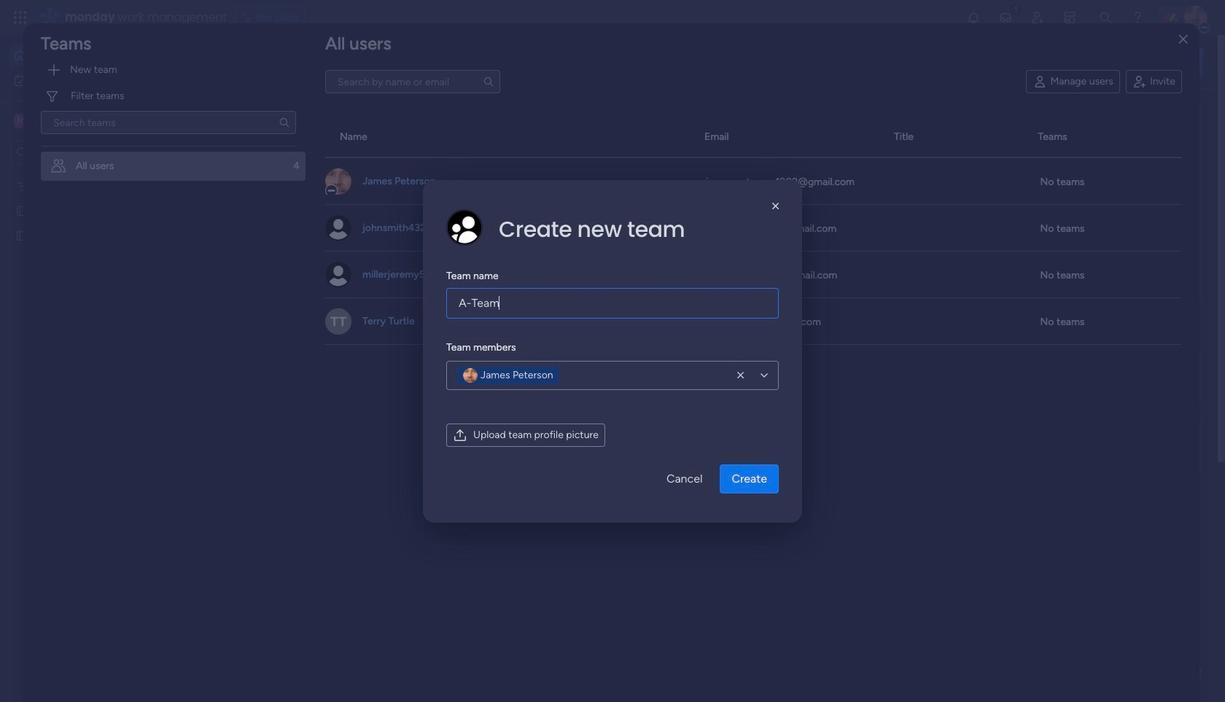 Task type: vqa. For each thing, say whether or not it's contained in the screenshot.
the leftmost Add to favorites icon
no



Task type: describe. For each thing, give the bounding box(es) containing it.
invite members image
[[1031, 10, 1046, 25]]

james peterson image
[[325, 168, 352, 194]]

1 image
[[1010, 1, 1023, 17]]

component image
[[721, 289, 734, 302]]

4 row from the top
[[325, 251, 1183, 298]]

getting started element
[[985, 348, 1204, 407]]

help image
[[1131, 10, 1145, 25]]

search image for search teams search box
[[279, 117, 290, 128]]

Search in workspace field
[[31, 144, 122, 161]]

notifications image
[[967, 10, 981, 25]]

1 add to favorites image from the left
[[433, 267, 447, 281]]

johnsmith43233@gmail.com image
[[325, 215, 352, 241]]

monday marketplace image
[[1063, 10, 1078, 25]]

see plans image
[[242, 9, 255, 26]]

terry turtle image
[[325, 308, 352, 335]]

Search by name or email search field
[[325, 70, 501, 94]]

templates image image
[[998, 110, 1191, 211]]

2 add to favorites image from the left
[[671, 267, 686, 281]]

component image
[[482, 289, 495, 302]]

Search teams search field
[[41, 111, 296, 134]]



Task type: locate. For each thing, give the bounding box(es) containing it.
grid
[[325, 117, 1183, 703]]

add to favorites image
[[433, 267, 447, 281], [671, 267, 686, 281]]

james peterson image
[[1185, 6, 1208, 29]]

close image
[[769, 199, 784, 213]]

0 horizontal spatial add to favorites image
[[433, 267, 447, 281]]

0 vertical spatial search image
[[483, 76, 495, 88]]

help center element
[[985, 418, 1204, 477]]

list box
[[0, 170, 186, 445]]

close recently visited image
[[225, 119, 243, 136]]

None search field
[[325, 70, 501, 94]]

workspace image
[[14, 113, 28, 129]]

millerjeremy500@gmail.com image
[[325, 262, 352, 288]]

1 vertical spatial search image
[[279, 117, 290, 128]]

5 row from the top
[[325, 298, 1183, 345]]

2 row from the top
[[325, 158, 1183, 205]]

document
[[423, 180, 803, 523]]

0 horizontal spatial search image
[[279, 117, 290, 128]]

Enter team name text field
[[447, 288, 779, 318]]

search image
[[483, 76, 495, 88], [279, 117, 290, 128]]

option
[[9, 44, 177, 67], [9, 69, 177, 92], [41, 152, 306, 181], [0, 173, 186, 175]]

add to favorites image
[[433, 445, 447, 460]]

None search field
[[41, 111, 296, 134]]

james peterson element
[[457, 367, 559, 384]]

dialog
[[0, 0, 1226, 703]]

search everything image
[[1099, 10, 1113, 25]]

search image for search by name or email search box on the left of page
[[483, 76, 495, 88]]

row
[[325, 117, 1183, 158], [325, 158, 1183, 205], [325, 205, 1183, 251], [325, 251, 1183, 298], [325, 298, 1183, 345]]

1 row from the top
[[325, 117, 1183, 158]]

row group
[[325, 158, 1183, 345]]

quick search results list box
[[225, 136, 950, 509]]

workspace selection element
[[14, 112, 122, 131]]

select product image
[[13, 10, 28, 25]]

1 horizontal spatial add to favorites image
[[671, 267, 686, 281]]

1 horizontal spatial search image
[[483, 76, 495, 88]]

close image
[[1180, 34, 1188, 45]]

3 row from the top
[[325, 205, 1183, 251]]

public board image
[[15, 204, 29, 217], [15, 228, 29, 242], [482, 266, 498, 282], [721, 266, 737, 282]]

update feed image
[[999, 10, 1013, 25]]



